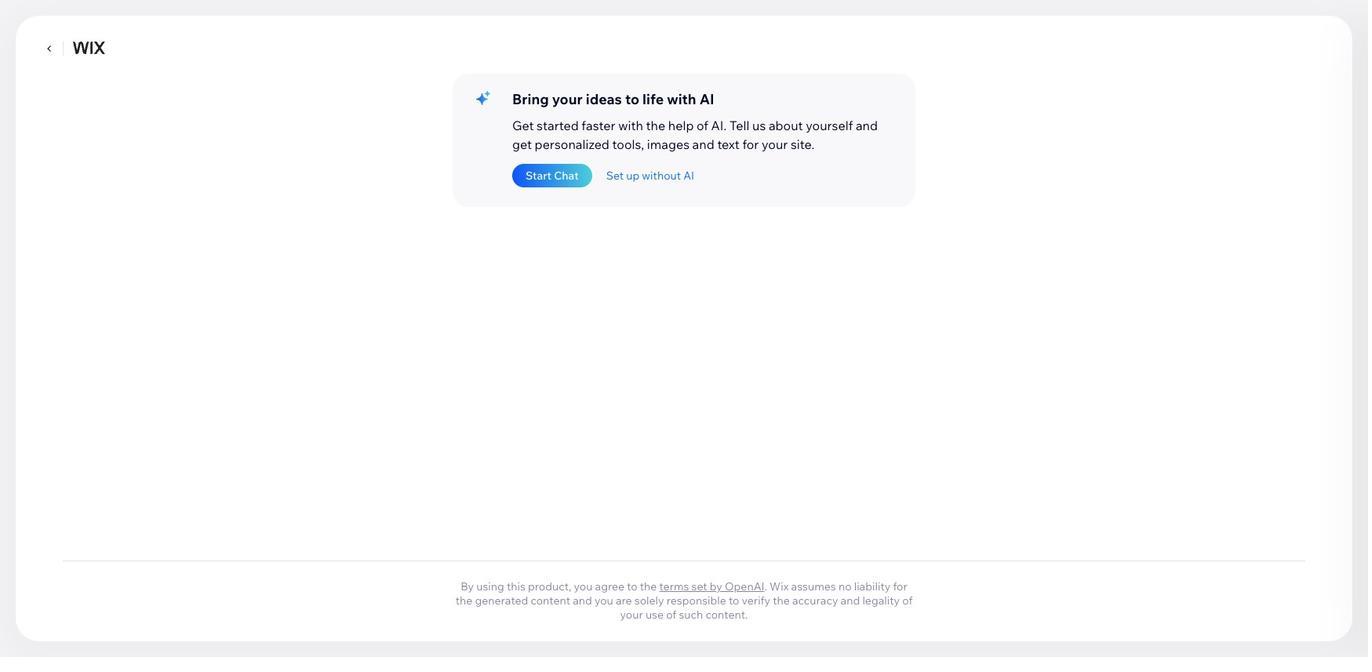 Task type: describe. For each thing, give the bounding box(es) containing it.
no
[[838, 580, 852, 594]]

by
[[710, 580, 722, 594]]

the right "."
[[773, 594, 790, 608]]

life
[[642, 90, 664, 108]]

without
[[642, 169, 681, 183]]

use
[[645, 608, 664, 622]]

0 vertical spatial your
[[552, 90, 583, 108]]

personalized
[[535, 136, 609, 152]]

set
[[606, 169, 624, 183]]

such
[[679, 608, 703, 622]]

about
[[769, 118, 803, 133]]

images
[[647, 136, 690, 152]]

started
[[537, 118, 579, 133]]

are
[[616, 594, 632, 608]]

liability
[[854, 580, 890, 594]]

set up without ai
[[606, 169, 694, 183]]

and down ai.
[[692, 136, 714, 152]]

get
[[512, 136, 532, 152]]

yourself
[[806, 118, 853, 133]]

us
[[752, 118, 766, 133]]

by
[[461, 580, 474, 594]]

0 vertical spatial with
[[667, 90, 696, 108]]

the left using
[[455, 594, 472, 608]]

text
[[717, 136, 740, 152]]

bring your ideas to life with ai
[[512, 90, 714, 108]]

tools,
[[612, 136, 644, 152]]

get started faster with the help of ai. tell us about yourself and get personalized tools, images and text for your site.
[[512, 118, 878, 152]]

start
[[526, 169, 552, 183]]

this
[[507, 580, 525, 594]]

assumes
[[791, 580, 836, 594]]

wix
[[770, 580, 789, 594]]

ai.
[[711, 118, 727, 133]]

with inside get started faster with the help of ai. tell us about yourself and get personalized tools, images and text for your site.
[[618, 118, 643, 133]]

site.
[[791, 136, 814, 152]]

0 horizontal spatial you
[[574, 580, 593, 594]]

and left "agree"
[[573, 594, 592, 608]]

start chat
[[526, 169, 579, 183]]

set up without ai button
[[606, 169, 694, 183]]

ideas
[[586, 90, 622, 108]]

responsible
[[667, 594, 726, 608]]

legality
[[862, 594, 900, 608]]

help
[[668, 118, 694, 133]]

generated
[[475, 594, 528, 608]]

0 horizontal spatial of
[[666, 608, 676, 622]]



Task type: locate. For each thing, give the bounding box(es) containing it.
1 horizontal spatial of
[[697, 118, 708, 133]]

ai up ai.
[[699, 90, 714, 108]]

1 horizontal spatial you
[[595, 594, 613, 608]]

0 horizontal spatial your
[[552, 90, 583, 108]]

with
[[667, 90, 696, 108], [618, 118, 643, 133]]

start chat button
[[512, 164, 592, 187]]

1 vertical spatial your
[[762, 136, 788, 152]]

verify
[[742, 594, 770, 608]]

faster
[[582, 118, 615, 133]]

your inside . wix assumes no liability for the generated content and you are solely responsible to verify the accuracy and legality of your use of such content.
[[620, 608, 643, 622]]

set
[[692, 580, 707, 594]]

0 horizontal spatial for
[[742, 136, 759, 152]]

1 horizontal spatial ai
[[699, 90, 714, 108]]

with up 'tools,' at the left of the page
[[618, 118, 643, 133]]

get
[[512, 118, 534, 133]]

your inside get started faster with the help of ai. tell us about yourself and get personalized tools, images and text for your site.
[[762, 136, 788, 152]]

and left legality on the bottom right of the page
[[841, 594, 860, 608]]

for inside get started faster with the help of ai. tell us about yourself and get personalized tools, images and text for your site.
[[742, 136, 759, 152]]

your left use
[[620, 608, 643, 622]]

of
[[697, 118, 708, 133], [902, 594, 913, 608], [666, 608, 676, 622]]

for down us
[[742, 136, 759, 152]]

content.
[[706, 608, 748, 622]]

ai
[[699, 90, 714, 108], [683, 169, 694, 183]]

the inside get started faster with the help of ai. tell us about yourself and get personalized tools, images and text for your site.
[[646, 118, 665, 133]]

to right "agree"
[[627, 580, 637, 594]]

to inside . wix assumes no liability for the generated content and you are solely responsible to verify the accuracy and legality of your use of such content.
[[729, 594, 739, 608]]

chat
[[554, 169, 579, 183]]

. wix assumes no liability for the generated content and you are solely responsible to verify the accuracy and legality of your use of such content.
[[455, 580, 913, 622]]

1 vertical spatial ai
[[683, 169, 694, 183]]

0 horizontal spatial ai
[[683, 169, 694, 183]]

content
[[531, 594, 570, 608]]

bring
[[512, 90, 549, 108]]

by using this product, you agree to the terms set by openai
[[461, 580, 764, 594]]

to left life
[[625, 90, 639, 108]]

the up the images
[[646, 118, 665, 133]]

terms
[[659, 580, 689, 594]]

you left are
[[595, 594, 613, 608]]

you inside . wix assumes no liability for the generated content and you are solely responsible to verify the accuracy and legality of your use of such content.
[[595, 594, 613, 608]]

your
[[552, 90, 583, 108], [762, 136, 788, 152], [620, 608, 643, 622]]

0 vertical spatial for
[[742, 136, 759, 152]]

for inside . wix assumes no liability for the generated content and you are solely responsible to verify the accuracy and legality of your use of such content.
[[893, 580, 907, 594]]

1 vertical spatial with
[[618, 118, 643, 133]]

for
[[742, 136, 759, 152], [893, 580, 907, 594]]

for right liability
[[893, 580, 907, 594]]

1 vertical spatial for
[[893, 580, 907, 594]]

2 horizontal spatial your
[[762, 136, 788, 152]]

using
[[476, 580, 504, 594]]

and right 'yourself'
[[856, 118, 878, 133]]

to
[[625, 90, 639, 108], [627, 580, 637, 594], [729, 594, 739, 608]]

of right legality on the bottom right of the page
[[902, 594, 913, 608]]

solely
[[634, 594, 664, 608]]

with up the help
[[667, 90, 696, 108]]

to left 'verify'
[[729, 594, 739, 608]]

of left ai.
[[697, 118, 708, 133]]

agree
[[595, 580, 624, 594]]

product,
[[528, 580, 571, 594]]

0 horizontal spatial with
[[618, 118, 643, 133]]

tell
[[729, 118, 749, 133]]

0 vertical spatial ai
[[699, 90, 714, 108]]

you
[[574, 580, 593, 594], [595, 594, 613, 608]]

2 horizontal spatial of
[[902, 594, 913, 608]]

terms set by openai link
[[659, 580, 764, 594]]

up
[[626, 169, 639, 183]]

accuracy
[[792, 594, 838, 608]]

of inside get started faster with the help of ai. tell us about yourself and get personalized tools, images and text for your site.
[[697, 118, 708, 133]]

and
[[856, 118, 878, 133], [692, 136, 714, 152], [573, 594, 592, 608], [841, 594, 860, 608]]

1 horizontal spatial your
[[620, 608, 643, 622]]

1 horizontal spatial for
[[893, 580, 907, 594]]

2 vertical spatial your
[[620, 608, 643, 622]]

1 horizontal spatial with
[[667, 90, 696, 108]]

of right use
[[666, 608, 676, 622]]

openai
[[725, 580, 764, 594]]

ai right without
[[683, 169, 694, 183]]

the
[[646, 118, 665, 133], [640, 580, 657, 594], [455, 594, 472, 608], [773, 594, 790, 608]]

the left terms
[[640, 580, 657, 594]]

you left "agree"
[[574, 580, 593, 594]]

.
[[764, 580, 767, 594]]

your up started on the top
[[552, 90, 583, 108]]

your down about
[[762, 136, 788, 152]]



Task type: vqa. For each thing, say whether or not it's contained in the screenshot.
left make
no



